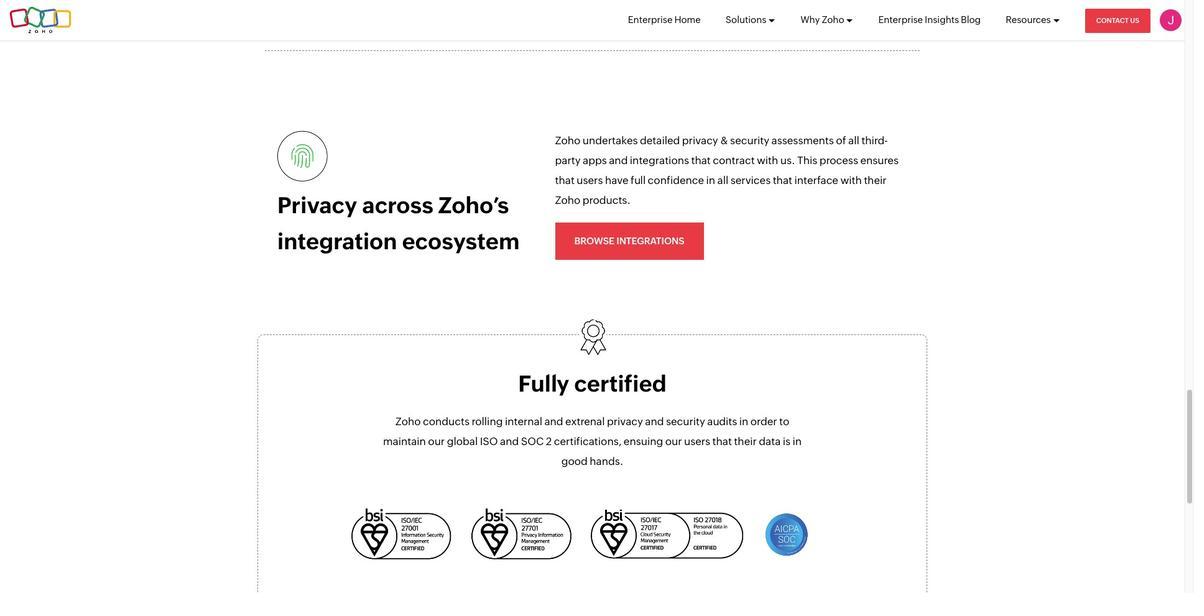 Task type: describe. For each thing, give the bounding box(es) containing it.
that inside zoho conducts rolling internal and extrenal privacy and security audits in order to maintain our global iso and soc 2 certifications, ensuing our users that their data is in good hands.
[[712, 436, 732, 448]]

zoho up party
[[555, 134, 580, 147]]

certifications,
[[554, 436, 621, 448]]

products.
[[583, 194, 631, 206]]

of
[[836, 134, 846, 147]]

detailed
[[640, 134, 680, 147]]

soc
[[521, 436, 544, 448]]

apps
[[583, 154, 607, 167]]

browse
[[574, 236, 614, 246]]

global
[[447, 436, 478, 448]]

party
[[555, 154, 581, 167]]

1 vertical spatial with
[[840, 174, 862, 186]]

full
[[631, 174, 646, 186]]

that up confidence
[[691, 154, 711, 167]]

2 our from the left
[[665, 436, 682, 448]]

internal
[[505, 416, 542, 428]]

iso
[[480, 436, 498, 448]]

integration
[[277, 229, 397, 254]]

extrenal
[[565, 416, 605, 428]]

2
[[546, 436, 552, 448]]

contact us
[[1096, 17, 1139, 24]]

to
[[779, 416, 789, 428]]

their inside zoho conducts rolling internal and extrenal privacy and security audits in order to maintain our global iso and soc 2 certifications, ensuing our users that their data is in good hands.
[[734, 436, 757, 448]]

1 horizontal spatial all
[[848, 134, 859, 147]]

resources
[[1006, 14, 1051, 25]]

&
[[720, 134, 728, 147]]

confidence
[[648, 174, 704, 186]]

1 horizontal spatial in
[[739, 416, 748, 428]]

and inside 'zoho undertakes detailed privacy & security assessments of all third- party apps and integrations that contract with us. this process ensures that users have full confidence in all services that interface with their zoho products.'
[[609, 154, 628, 167]]

order
[[750, 416, 777, 428]]

and up 2
[[544, 416, 563, 428]]

and right the iso
[[500, 436, 519, 448]]

why zoho
[[801, 14, 844, 25]]

zoho inside zoho conducts rolling internal and extrenal privacy and security audits in order to maintain our global iso and soc 2 certifications, ensuing our users that their data is in good hands.
[[395, 416, 421, 428]]

services
[[731, 174, 771, 186]]

us.
[[780, 154, 795, 167]]

1 our from the left
[[428, 436, 445, 448]]

third-
[[861, 134, 888, 147]]

process
[[819, 154, 858, 167]]

ensures
[[860, 154, 899, 167]]

and up ensuing
[[645, 416, 664, 428]]

users inside 'zoho undertakes detailed privacy & security assessments of all third- party apps and integrations that contract with us. this process ensures that users have full confidence in all services that interface with their zoho products.'
[[577, 174, 603, 186]]

2 vertical spatial in
[[793, 436, 802, 448]]

contact us link
[[1085, 9, 1150, 33]]

certified
[[574, 371, 667, 397]]

0 horizontal spatial all
[[717, 174, 728, 186]]

privacy across zoho's integration ecosystem
[[277, 193, 520, 254]]

browse integrations link
[[555, 223, 704, 260]]

contact
[[1096, 17, 1129, 24]]

data
[[759, 436, 781, 448]]

enterprise home
[[628, 14, 701, 25]]

us
[[1130, 17, 1139, 24]]

insights
[[925, 14, 959, 25]]

zoho conducts rolling internal and extrenal privacy and security audits in order to maintain our global iso and soc 2 certifications, ensuing our users that their data is in good hands.
[[383, 416, 802, 468]]



Task type: vqa. For each thing, say whether or not it's contained in the screenshot.
JAMES PETERSON Image
yes



Task type: locate. For each thing, give the bounding box(es) containing it.
this
[[797, 154, 817, 167]]

0 horizontal spatial with
[[757, 154, 778, 167]]

privacy
[[277, 193, 357, 218]]

fully
[[518, 371, 569, 397]]

1 vertical spatial users
[[684, 436, 710, 448]]

security left audits
[[666, 416, 705, 428]]

their left data
[[734, 436, 757, 448]]

enterprise insights blog link
[[878, 0, 981, 40]]

0 horizontal spatial in
[[706, 174, 715, 186]]

browse integrations
[[574, 236, 684, 246]]

users down apps
[[577, 174, 603, 186]]

is
[[783, 436, 790, 448]]

our right ensuing
[[665, 436, 682, 448]]

with
[[757, 154, 778, 167], [840, 174, 862, 186]]

their
[[864, 174, 887, 186], [734, 436, 757, 448]]

security
[[730, 134, 769, 147], [666, 416, 705, 428]]

ecosystem
[[402, 229, 520, 254]]

solutions
[[726, 14, 766, 25]]

0 horizontal spatial users
[[577, 174, 603, 186]]

in
[[706, 174, 715, 186], [739, 416, 748, 428], [793, 436, 802, 448]]

interface
[[794, 174, 838, 186]]

audits
[[707, 416, 737, 428]]

security inside zoho conducts rolling internal and extrenal privacy and security audits in order to maintain our global iso and soc 2 certifications, ensuing our users that their data is in good hands.
[[666, 416, 705, 428]]

hands.
[[590, 455, 623, 468]]

0 horizontal spatial enterprise
[[628, 14, 672, 25]]

zoho right why
[[822, 14, 844, 25]]

why
[[801, 14, 820, 25]]

in down contract on the top of page
[[706, 174, 715, 186]]

and up have
[[609, 154, 628, 167]]

privacy inside 'zoho undertakes detailed privacy & security assessments of all third- party apps and integrations that contract with us. this process ensures that users have full confidence in all services that interface with their zoho products.'
[[682, 134, 718, 147]]

our down conducts
[[428, 436, 445, 448]]

undertakes
[[583, 134, 638, 147]]

1 horizontal spatial enterprise
[[878, 14, 923, 25]]

security up contract on the top of page
[[730, 134, 769, 147]]

contract
[[713, 154, 755, 167]]

zoho left products.
[[555, 194, 580, 206]]

maintain
[[383, 436, 426, 448]]

have
[[605, 174, 628, 186]]

2 horizontal spatial in
[[793, 436, 802, 448]]

that down party
[[555, 174, 575, 186]]

and
[[609, 154, 628, 167], [544, 416, 563, 428], [645, 416, 664, 428], [500, 436, 519, 448]]

zoho
[[822, 14, 844, 25], [555, 134, 580, 147], [555, 194, 580, 206], [395, 416, 421, 428]]

with left us.
[[757, 154, 778, 167]]

0 horizontal spatial their
[[734, 436, 757, 448]]

1 horizontal spatial their
[[864, 174, 887, 186]]

1 horizontal spatial security
[[730, 134, 769, 147]]

users
[[577, 174, 603, 186], [684, 436, 710, 448]]

zoho up "maintain"
[[395, 416, 421, 428]]

enterprise for enterprise home
[[628, 14, 672, 25]]

enterprise for enterprise insights blog
[[878, 14, 923, 25]]

1 horizontal spatial our
[[665, 436, 682, 448]]

1 horizontal spatial with
[[840, 174, 862, 186]]

that
[[691, 154, 711, 167], [555, 174, 575, 186], [773, 174, 792, 186], [712, 436, 732, 448]]

0 vertical spatial with
[[757, 154, 778, 167]]

1 enterprise from the left
[[628, 14, 672, 25]]

in inside 'zoho undertakes detailed privacy & security assessments of all third- party apps and integrations that contract with us. this process ensures that users have full confidence in all services that interface with their zoho products.'
[[706, 174, 715, 186]]

privacy left & at the right top
[[682, 134, 718, 147]]

0 horizontal spatial security
[[666, 416, 705, 428]]

integrations
[[616, 236, 684, 246]]

integrations
[[630, 154, 689, 167]]

fully certified
[[518, 371, 667, 397]]

all down contract on the top of page
[[717, 174, 728, 186]]

that down us.
[[773, 174, 792, 186]]

rolling
[[472, 416, 503, 428]]

conducts
[[423, 416, 470, 428]]

0 vertical spatial their
[[864, 174, 887, 186]]

their down ensures
[[864, 174, 887, 186]]

users inside zoho conducts rolling internal and extrenal privacy and security audits in order to maintain our global iso and soc 2 certifications, ensuing our users that their data is in good hands.
[[684, 436, 710, 448]]

enterprise insights blog
[[878, 14, 981, 25]]

zoho undertakes detailed privacy & security assessments of all third- party apps and integrations that contract with us. this process ensures that users have full confidence in all services that interface with their zoho products.
[[555, 134, 899, 206]]

in right is
[[793, 436, 802, 448]]

that down audits
[[712, 436, 732, 448]]

0 horizontal spatial privacy
[[607, 416, 643, 428]]

privacy inside zoho conducts rolling internal and extrenal privacy and security audits in order to maintain our global iso and soc 2 certifications, ensuing our users that their data is in good hands.
[[607, 416, 643, 428]]

1 vertical spatial privacy
[[607, 416, 643, 428]]

0 vertical spatial users
[[577, 174, 603, 186]]

with down 'process'
[[840, 174, 862, 186]]

0 horizontal spatial our
[[428, 436, 445, 448]]

assessments
[[771, 134, 834, 147]]

all right of
[[848, 134, 859, 147]]

in left order
[[739, 416, 748, 428]]

0 vertical spatial all
[[848, 134, 859, 147]]

1 vertical spatial their
[[734, 436, 757, 448]]

enterprise
[[628, 14, 672, 25], [878, 14, 923, 25]]

our
[[428, 436, 445, 448], [665, 436, 682, 448]]

zoho's
[[438, 193, 509, 218]]

users down audits
[[684, 436, 710, 448]]

1 vertical spatial in
[[739, 416, 748, 428]]

ensuing
[[624, 436, 663, 448]]

all
[[848, 134, 859, 147], [717, 174, 728, 186]]

0 vertical spatial privacy
[[682, 134, 718, 147]]

blog
[[961, 14, 981, 25]]

2 enterprise from the left
[[878, 14, 923, 25]]

home
[[674, 14, 701, 25]]

their inside 'zoho undertakes detailed privacy & security assessments of all third- party apps and integrations that contract with us. this process ensures that users have full confidence in all services that interface with their zoho products.'
[[864, 174, 887, 186]]

0 vertical spatial security
[[730, 134, 769, 147]]

enterprise home link
[[628, 0, 701, 40]]

james peterson image
[[1160, 9, 1182, 31]]

security inside 'zoho undertakes detailed privacy & security assessments of all third- party apps and integrations that contract with us. this process ensures that users have full confidence in all services that interface with their zoho products.'
[[730, 134, 769, 147]]

good
[[561, 455, 588, 468]]

1 vertical spatial all
[[717, 174, 728, 186]]

enterprise left insights
[[878, 14, 923, 25]]

privacy
[[682, 134, 718, 147], [607, 416, 643, 428]]

1 horizontal spatial privacy
[[682, 134, 718, 147]]

1 vertical spatial security
[[666, 416, 705, 428]]

across
[[362, 193, 433, 218]]

enterprise left home
[[628, 14, 672, 25]]

privacy up ensuing
[[607, 416, 643, 428]]

zoho enterprise logo image
[[9, 7, 72, 34]]

1 horizontal spatial users
[[684, 436, 710, 448]]

0 vertical spatial in
[[706, 174, 715, 186]]

enterprise inside "link"
[[878, 14, 923, 25]]



